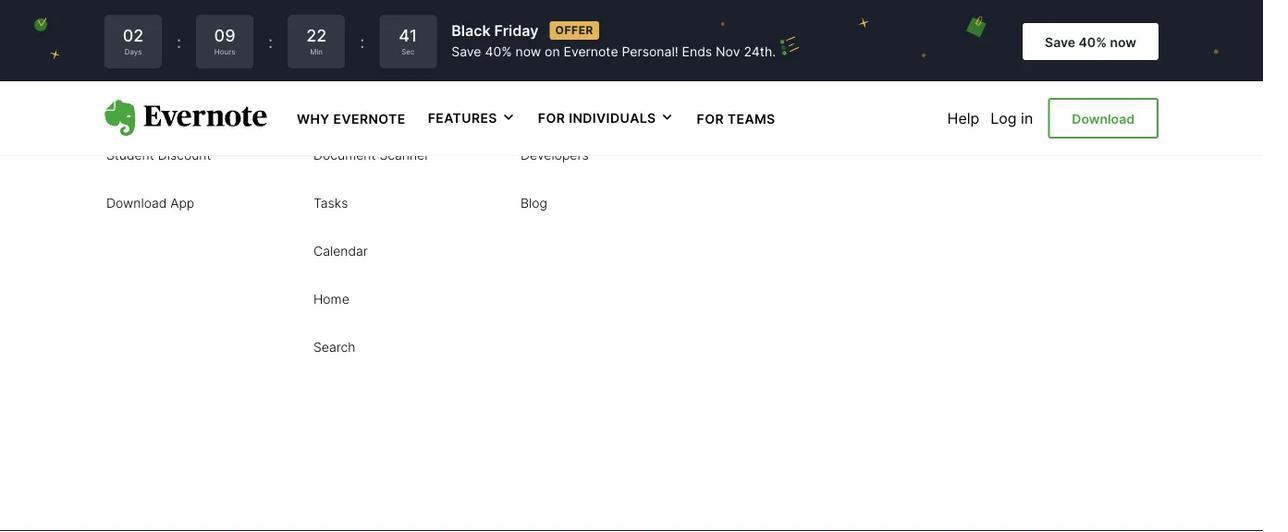 Task type: describe. For each thing, give the bounding box(es) containing it.
notes sync
[[314, 3, 383, 19]]

become an expert link
[[521, 1, 632, 19]]

teams for for teams
[[728, 111, 776, 127]]

22
[[306, 25, 327, 46]]

friday
[[494, 21, 539, 39]]

document scanner
[[314, 148, 429, 163]]

blog link
[[521, 194, 547, 212]]

features button
[[428, 109, 516, 127]]

student
[[106, 148, 154, 163]]

sync
[[353, 3, 383, 19]]

40% for save 40% now
[[1079, 34, 1107, 50]]

discount
[[158, 148, 211, 163]]

an for find
[[550, 51, 565, 67]]

handwriting
[[359, 99, 432, 115]]

now for save 40% now
[[1110, 34, 1137, 50]]

41
[[399, 25, 417, 46]]

access
[[554, 99, 598, 115]]

for for for individuals
[[538, 110, 565, 126]]

professional
[[164, 3, 237, 19]]

why evernote
[[297, 111, 406, 127]]

ends
[[682, 44, 712, 60]]

notes
[[314, 3, 350, 19]]

log in
[[991, 109, 1033, 127]]

expert for become an expert
[[592, 3, 632, 19]]

help link
[[948, 109, 980, 127]]

find an expert
[[521, 51, 608, 67]]

why
[[297, 111, 330, 127]]

download for download app
[[106, 196, 167, 211]]

save for save 40% now
[[1045, 34, 1076, 50]]

download link
[[1048, 98, 1159, 139]]

notes sync link
[[314, 1, 383, 19]]

search for search
[[314, 340, 356, 356]]

student discount link
[[106, 146, 211, 164]]

log
[[991, 109, 1017, 127]]

search for search handwriting
[[314, 99, 356, 115]]

doc
[[354, 51, 378, 67]]

compare plans link
[[106, 98, 197, 116]]

scanner
[[380, 148, 429, 163]]

on
[[545, 44, 560, 60]]

save 40% now link
[[1023, 23, 1159, 60]]

document scanner link
[[314, 146, 429, 164]]

02
[[123, 25, 144, 46]]

app
[[170, 196, 194, 211]]

search handwriting link
[[314, 98, 432, 116]]

24th.
[[744, 44, 776, 60]]

22 min
[[306, 25, 327, 56]]

home link
[[314, 290, 349, 308]]

evernote inside evernote professional link
[[106, 3, 160, 19]]

home
[[314, 292, 349, 308]]

save 40% now
[[1045, 34, 1137, 50]]

black friday
[[452, 21, 539, 39]]

help
[[948, 109, 980, 127]]

features
[[428, 110, 497, 126]]

become
[[521, 3, 570, 19]]

evernote professional link
[[106, 1, 237, 19]]

evernote teams link
[[106, 50, 203, 68]]

for individuals
[[538, 110, 656, 126]]

early access link
[[521, 98, 598, 116]]

individuals
[[569, 110, 656, 126]]

evernote teams
[[106, 51, 203, 67]]

tasks link
[[314, 194, 348, 212]]

1 : from the left
[[177, 31, 181, 52]]

compare
[[106, 99, 161, 115]]

evernote inside why evernote link
[[333, 111, 406, 127]]

developers link
[[521, 146, 589, 164]]

compare plans
[[106, 99, 197, 115]]

search link
[[314, 338, 356, 356]]

for teams link
[[697, 109, 776, 127]]



Task type: vqa. For each thing, say whether or not it's contained in the screenshot.
FOR inside button
yes



Task type: locate. For each thing, give the bounding box(es) containing it.
expert up save 40% now on evernote personal! ends nov 24th.
[[592, 3, 632, 19]]

pdf & doc search
[[314, 51, 424, 67]]

expert down offer
[[569, 51, 608, 67]]

: left 22 min
[[268, 31, 273, 52]]

40% for save 40% now on evernote personal! ends nov 24th.
[[485, 44, 512, 60]]

0 vertical spatial expert
[[592, 3, 632, 19]]

for inside "button"
[[538, 110, 565, 126]]

find an expert link
[[521, 50, 608, 68]]

02 days
[[123, 25, 144, 56]]

now for save 40% now on evernote personal! ends nov 24th.
[[516, 44, 541, 60]]

an up offer
[[574, 3, 588, 19]]

40% down black friday
[[485, 44, 512, 60]]

teams
[[164, 51, 203, 67], [728, 111, 776, 127]]

0 vertical spatial download
[[1072, 111, 1135, 127]]

nov
[[716, 44, 740, 60]]

now left on
[[516, 44, 541, 60]]

pdf & doc search link
[[314, 50, 424, 68]]

days
[[125, 47, 142, 56]]

pdf
[[314, 51, 339, 67]]

1 horizontal spatial for
[[697, 111, 724, 127]]

1 horizontal spatial now
[[1110, 34, 1137, 50]]

09 hours
[[214, 25, 235, 56]]

expert
[[592, 3, 632, 19], [569, 51, 608, 67]]

for for for teams
[[697, 111, 724, 127]]

0 horizontal spatial save
[[452, 44, 481, 60]]

save 40% now on evernote personal! ends nov 24th.
[[452, 44, 776, 60]]

download
[[1072, 111, 1135, 127], [106, 196, 167, 211]]

: right &
[[360, 31, 365, 52]]

teams down 24th.
[[728, 111, 776, 127]]

40% inside save 40% now link
[[1079, 34, 1107, 50]]

41 sec
[[399, 25, 417, 56]]

download left app
[[106, 196, 167, 211]]

for
[[538, 110, 565, 126], [697, 111, 724, 127]]

1 horizontal spatial teams
[[728, 111, 776, 127]]

1 vertical spatial search
[[314, 99, 356, 115]]

teams left hours
[[164, 51, 203, 67]]

developers
[[521, 148, 589, 163]]

blog
[[521, 196, 547, 211]]

0 vertical spatial an
[[574, 3, 588, 19]]

an right find
[[550, 51, 565, 67]]

an for become
[[574, 3, 588, 19]]

download inside 'link'
[[1072, 111, 1135, 127]]

black
[[452, 21, 491, 39]]

0 horizontal spatial now
[[516, 44, 541, 60]]

09
[[214, 25, 235, 46]]

1 vertical spatial download
[[106, 196, 167, 211]]

download app link
[[106, 194, 194, 212]]

:
[[177, 31, 181, 52], [268, 31, 273, 52], [360, 31, 365, 52]]

2 horizontal spatial :
[[360, 31, 365, 52]]

hours
[[214, 47, 235, 56]]

40%
[[1079, 34, 1107, 50], [485, 44, 512, 60]]

1 horizontal spatial 40%
[[1079, 34, 1107, 50]]

1 horizontal spatial download
[[1072, 111, 1135, 127]]

early access
[[521, 99, 598, 115]]

save for save 40% now on evernote personal! ends nov 24th.
[[452, 44, 481, 60]]

3 : from the left
[[360, 31, 365, 52]]

become an expert
[[521, 3, 632, 19]]

tasks
[[314, 196, 348, 211]]

search handwriting
[[314, 99, 432, 115]]

0 horizontal spatial download
[[106, 196, 167, 211]]

for teams
[[697, 111, 776, 127]]

1 horizontal spatial save
[[1045, 34, 1076, 50]]

1 vertical spatial expert
[[569, 51, 608, 67]]

0 vertical spatial teams
[[164, 51, 203, 67]]

min
[[310, 47, 323, 56]]

plans
[[165, 99, 197, 115]]

student discount
[[106, 148, 211, 163]]

in
[[1021, 109, 1033, 127]]

sec
[[402, 47, 415, 56]]

expert for find an expert
[[569, 51, 608, 67]]

2 vertical spatial search
[[314, 340, 356, 356]]

download right "in"
[[1072, 111, 1135, 127]]

an
[[574, 3, 588, 19], [550, 51, 565, 67]]

evernote logo image
[[105, 100, 267, 137]]

40% up download 'link'
[[1079, 34, 1107, 50]]

0 horizontal spatial :
[[177, 31, 181, 52]]

for individuals button
[[538, 109, 675, 127]]

teams for evernote teams
[[164, 51, 203, 67]]

now up download 'link'
[[1110, 34, 1137, 50]]

evernote inside evernote teams link
[[106, 51, 160, 67]]

0 horizontal spatial teams
[[164, 51, 203, 67]]

download app
[[106, 196, 194, 211]]

find
[[521, 51, 547, 67]]

2 : from the left
[[268, 31, 273, 52]]

now
[[1110, 34, 1137, 50], [516, 44, 541, 60]]

evernote
[[106, 3, 160, 19], [564, 44, 618, 60], [106, 51, 160, 67], [333, 111, 406, 127]]

search
[[382, 51, 424, 67], [314, 99, 356, 115], [314, 340, 356, 356]]

download for download
[[1072, 111, 1135, 127]]

evernote professional
[[106, 3, 237, 19]]

save down black on the top of the page
[[452, 44, 481, 60]]

why evernote link
[[297, 109, 406, 127]]

save up download 'link'
[[1045, 34, 1076, 50]]

1 vertical spatial teams
[[728, 111, 776, 127]]

personal!
[[622, 44, 678, 60]]

offer
[[555, 23, 594, 37]]

1 horizontal spatial :
[[268, 31, 273, 52]]

document
[[314, 148, 376, 163]]

for down ends
[[697, 111, 724, 127]]

0 vertical spatial search
[[382, 51, 424, 67]]

calendar link
[[314, 242, 368, 260]]

save
[[1045, 34, 1076, 50], [452, 44, 481, 60]]

0 horizontal spatial 40%
[[485, 44, 512, 60]]

early
[[521, 99, 550, 115]]

&
[[342, 51, 350, 67]]

calendar
[[314, 244, 368, 259]]

0 horizontal spatial an
[[550, 51, 565, 67]]

1 vertical spatial an
[[550, 51, 565, 67]]

0 horizontal spatial for
[[538, 110, 565, 126]]

1 horizontal spatial an
[[574, 3, 588, 19]]

log in link
[[991, 109, 1033, 127]]

: down evernote professional at the left of the page
[[177, 31, 181, 52]]

for up developers link
[[538, 110, 565, 126]]



